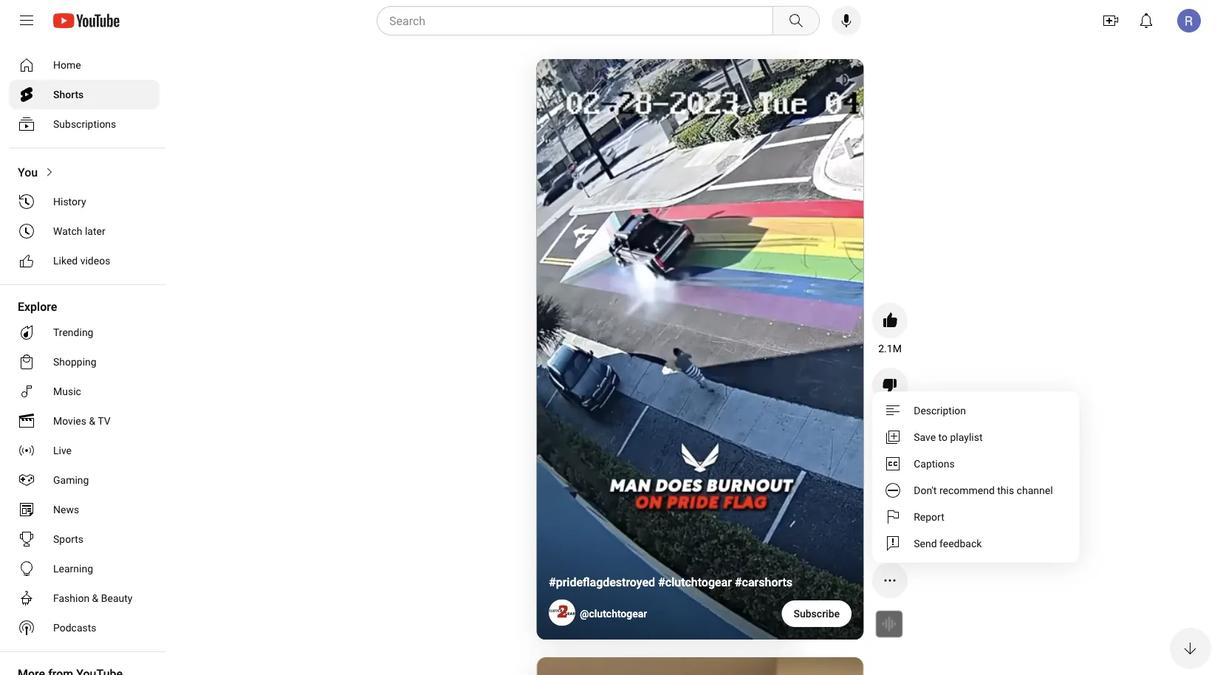 Task type: locate. For each thing, give the bounding box(es) containing it.
watch later link
[[9, 217, 160, 246], [9, 217, 160, 246]]

liked
[[53, 255, 78, 267]]

sports
[[53, 533, 84, 545]]

list box
[[873, 392, 1080, 563]]

& left tv
[[89, 415, 95, 427]]

fashion & beauty link
[[9, 584, 160, 613], [9, 584, 160, 613]]

sports link
[[9, 525, 160, 554], [9, 525, 160, 554]]

main content containing #prideflagdestroyed
[[177, 41, 1224, 676]]

live
[[53, 445, 72, 457]]

movies & tv link
[[9, 407, 160, 436], [9, 407, 160, 436]]

captions option
[[873, 451, 1080, 477]]

subscribe button
[[782, 601, 852, 627]]

& for beauty
[[92, 592, 99, 605]]

don't recommend this channel option
[[873, 477, 1080, 504]]

shorts link
[[9, 80, 160, 109], [9, 80, 160, 109]]

to
[[939, 431, 948, 443]]

@clutchtogear
[[580, 608, 648, 620]]

2.1M text field
[[879, 341, 902, 356]]

avatar image image
[[1178, 9, 1202, 33]]

report
[[914, 511, 945, 523]]

shorts
[[53, 88, 84, 101]]

movies & tv
[[53, 415, 111, 427]]

home link
[[9, 50, 160, 80], [9, 50, 160, 80]]

later
[[85, 225, 105, 237]]

share
[[877, 538, 904, 550]]

movies
[[53, 415, 86, 427]]

captions link
[[873, 451, 1080, 477]]

you
[[18, 165, 38, 179]]

trending link
[[9, 318, 160, 347], [9, 318, 160, 347]]

None search field
[[350, 6, 823, 35]]

feedback
[[940, 538, 982, 550]]

#carshorts
[[735, 576, 793, 590]]

main content
[[177, 41, 1224, 676]]

you link
[[9, 157, 160, 187], [9, 157, 160, 187]]

145K text field
[[879, 472, 903, 486]]

save
[[914, 431, 936, 443]]

Search text field
[[390, 11, 770, 30]]

@clutchtogear link
[[580, 607, 648, 621]]

podcasts link
[[9, 613, 160, 643], [9, 613, 160, 643]]

subscriptions link
[[9, 109, 160, 139], [9, 109, 160, 139]]

dislike
[[876, 408, 906, 420]]

explore
[[18, 300, 57, 314]]

send
[[914, 538, 937, 550]]

history
[[53, 195, 86, 208]]

shopping link
[[9, 347, 160, 377], [9, 347, 160, 377]]

recommend
[[940, 484, 995, 497]]

0 vertical spatial &
[[89, 415, 95, 427]]

1 vertical spatial &
[[92, 592, 99, 605]]

live link
[[9, 436, 160, 466], [9, 436, 160, 466]]

music link
[[9, 377, 160, 407], [9, 377, 160, 407]]

news link
[[9, 495, 160, 525], [9, 495, 160, 525]]

#clutchtogear link
[[659, 575, 732, 591]]

2.1m
[[879, 343, 902, 355]]

save to playlist option
[[873, 424, 1080, 451]]

Subscribe text field
[[794, 608, 840, 620]]

send feedback
[[914, 538, 982, 550]]

learning link
[[9, 554, 160, 584], [9, 554, 160, 584]]

gaming link
[[9, 466, 160, 495], [9, 466, 160, 495]]

&
[[89, 415, 95, 427], [92, 592, 99, 605]]

podcasts
[[53, 622, 97, 634]]

history link
[[9, 187, 160, 217], [9, 187, 160, 217]]

liked videos link
[[9, 246, 160, 276], [9, 246, 160, 276]]

playlist
[[951, 431, 983, 443]]

& left beauty
[[92, 592, 99, 605]]



Task type: vqa. For each thing, say whether or not it's contained in the screenshot.
the movies & tv
yes



Task type: describe. For each thing, give the bounding box(es) containing it.
send feedback option
[[873, 531, 1080, 557]]

Share text field
[[877, 537, 904, 551]]

Dislike text field
[[876, 407, 906, 421]]

save to playlist
[[914, 431, 983, 443]]

channel
[[1017, 484, 1054, 497]]

videos
[[80, 255, 110, 267]]

learning
[[53, 563, 93, 575]]

music
[[53, 385, 81, 398]]

this
[[998, 484, 1015, 497]]

#prideflagdestroyed
[[549, 576, 656, 590]]

watch later
[[53, 225, 105, 237]]

send feedback link
[[873, 531, 1080, 557]]

subscriptions
[[53, 118, 116, 130]]

don't
[[914, 484, 937, 497]]

captions
[[914, 458, 955, 470]]

description
[[914, 405, 967, 417]]

beauty
[[101, 592, 133, 605]]

news
[[53, 504, 79, 516]]

home
[[53, 59, 81, 71]]

& for tv
[[89, 415, 95, 427]]

trending
[[53, 326, 93, 339]]

report option
[[873, 504, 1080, 531]]

fashion & beauty
[[53, 592, 133, 605]]

description option
[[873, 398, 1080, 424]]

subscribe
[[794, 608, 840, 620]]

#clutchtogear
[[659, 576, 732, 590]]

145k
[[879, 473, 903, 485]]

gaming
[[53, 474, 89, 486]]

shopping
[[53, 356, 97, 368]]

don't recommend this channel
[[914, 484, 1054, 497]]

#prideflagdestroyed link
[[549, 575, 656, 591]]

#carshorts link
[[735, 575, 793, 591]]

tv
[[98, 415, 111, 427]]

list box containing description
[[873, 392, 1080, 563]]

liked videos
[[53, 255, 110, 267]]

fashion
[[53, 592, 90, 605]]

youtube video player element
[[537, 59, 864, 640]]

watch
[[53, 225, 82, 237]]



